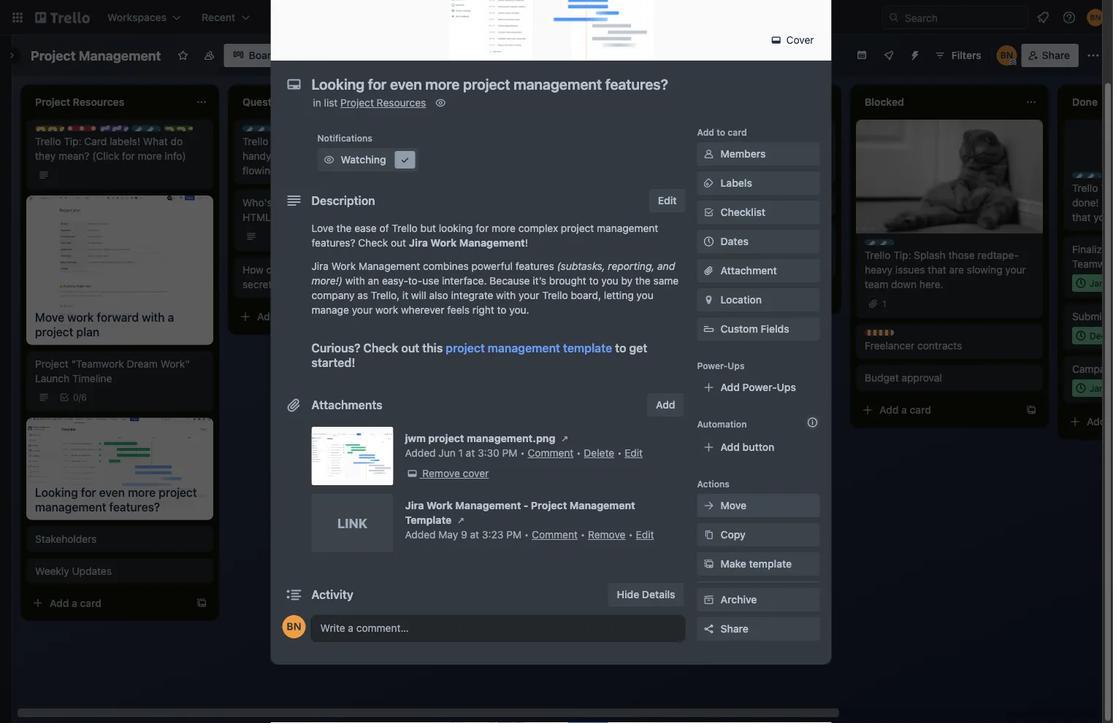Task type: vqa. For each thing, say whether or not it's contained in the screenshot.
top &
no



Task type: locate. For each thing, give the bounding box(es) containing it.
tip: inside trello tip trello tip: 🌊slide your q's into this handy list so your team keeps on flowing.
[[271, 135, 289, 148]]

1 vertical spatial edit link
[[636, 529, 654, 541]]

work
[[375, 304, 398, 316]]

0 horizontal spatial power-
[[697, 361, 728, 371]]

sm image
[[769, 33, 784, 47], [702, 147, 716, 161], [398, 153, 412, 167], [702, 205, 716, 220], [702, 293, 716, 307], [558, 432, 572, 446], [405, 467, 420, 481], [702, 499, 716, 513], [702, 528, 716, 543], [702, 557, 716, 572], [702, 593, 716, 608]]

0 vertical spatial check
[[358, 237, 388, 249]]

board
[[249, 49, 277, 61]]

jira up template
[[405, 500, 424, 512]]

comment for management
[[532, 529, 578, 541]]

ben nelson (bennelson96) image
[[1087, 9, 1104, 26], [282, 616, 306, 639]]

q
[[1108, 311, 1113, 323]]

0 horizontal spatial team
[[146, 126, 168, 137]]

campaig link
[[1072, 362, 1113, 377]]

dates
[[721, 236, 749, 248]]

add a card button down weekly updates link
[[26, 592, 190, 615]]

for inside love the ease of trello but looking for more complex project management features? check out
[[476, 222, 489, 234]]

team down heavy on the right top of page
[[865, 279, 888, 291]]

the up features?
[[336, 222, 352, 234]]

sm image up review
[[702, 176, 716, 191]]

project up (subtasks,
[[561, 222, 594, 234]]

🌊slide
[[292, 135, 325, 148]]

to inside to get started!
[[615, 341, 626, 355]]

1 vertical spatial for
[[476, 222, 489, 234]]

1 vertical spatial more
[[492, 222, 516, 234]]

1 horizontal spatial team
[[704, 229, 726, 239]]

sketch the "teamy dreamy" font
[[450, 325, 606, 337]]

share button down 0 notifications image
[[1022, 44, 1079, 67]]

mean?
[[58, 150, 89, 162]]

0 vertical spatial comment
[[528, 447, 574, 459]]

color: orange, title: "one more step" element up freelancer
[[865, 330, 894, 336]]

how can i get access to the super secret document? link
[[242, 263, 412, 292]]

0 vertical spatial you
[[601, 275, 618, 287]]

0 vertical spatial remove
[[422, 468, 460, 480]]

they
[[35, 150, 56, 162]]

list left so
[[274, 150, 288, 162]]

1 horizontal spatial you
[[636, 290, 654, 302]]

sm image inside copy link
[[702, 528, 716, 543]]

jan for finalize c
[[1090, 278, 1104, 288]]

share left the show menu icon on the top
[[1042, 49, 1070, 61]]

best
[[293, 197, 314, 209]]

0 horizontal spatial also
[[429, 290, 448, 302]]

the inside who's the best person to fix my html snag?
[[275, 197, 290, 209]]

0 horizontal spatial ben nelson (bennelson96) image
[[282, 616, 306, 639]]

0 horizontal spatial with
[[345, 275, 365, 287]]

your
[[328, 135, 349, 148], [305, 150, 325, 162], [1005, 264, 1026, 276], [519, 290, 539, 302], [352, 304, 373, 316]]

1 horizontal spatial share button
[[1022, 44, 1079, 67]]

1 jan from the top
[[1090, 278, 1104, 288]]

sm image for members
[[702, 147, 716, 161]]

also inside with an easy-to-use interface. because it's brought to you by the same company as trello, it will also integrate with your trello board, letting you manage your work wherever feels right to you.
[[429, 290, 448, 302]]

0 horizontal spatial are
[[706, 150, 721, 162]]

tip
[[172, 126, 185, 137], [283, 126, 296, 137], [698, 126, 711, 137], [1101, 182, 1113, 194], [905, 240, 919, 250]]

add a card down weekly updates
[[50, 597, 102, 609]]

jan left 31
[[1090, 383, 1104, 394]]

17
[[1108, 331, 1113, 341]]

a left location
[[694, 290, 700, 302]]

splash
[[914, 249, 946, 261]]

add button
[[647, 394, 684, 417]]

work up template
[[427, 500, 453, 512]]

c
[[1110, 244, 1113, 256]]

comment link down management.png
[[528, 447, 574, 459]]

1 horizontal spatial get
[[629, 341, 647, 355]]

add a card down same
[[672, 290, 724, 302]]

feels
[[447, 304, 470, 316]]

a down budget approval
[[901, 404, 907, 416]]

Jan 9, checkbox
[[1072, 275, 1113, 292]]

1 vertical spatial get
[[629, 341, 647, 355]]

sketch up curious? check out this project management template
[[450, 325, 482, 337]]

tip inside trello t trello tip
[[1101, 182, 1113, 194]]

1 horizontal spatial for
[[476, 222, 489, 234]]

sm image inside members link
[[702, 147, 716, 161]]

1 vertical spatial comment link
[[532, 529, 578, 541]]

2 added from the top
[[405, 529, 436, 541]]

management for jira work management - project management template
[[455, 500, 521, 512]]

check inside love the ease of trello but looking for more complex project management features? check out
[[358, 237, 388, 249]]

check down the work
[[363, 341, 398, 355]]

but
[[785, 150, 800, 162], [420, 222, 436, 234]]

1 vertical spatial project
[[446, 341, 485, 355]]

"teamwork
[[71, 358, 124, 370]]

0 vertical spatial more
[[138, 150, 162, 162]]

the right by
[[635, 275, 651, 287]]

to right access
[[345, 264, 355, 276]]

1 vertical spatial jan
[[1090, 383, 1104, 394]]

project inside love the ease of trello but looking for more complex project management features? check out
[[561, 222, 594, 234]]

card down updates
[[80, 597, 102, 609]]

link link
[[312, 494, 393, 553]]

sketch up jira work management ! at the top of page
[[450, 220, 482, 232]]

0 horizontal spatial more
[[138, 150, 162, 162]]

edit link right remove link
[[636, 529, 654, 541]]

sm image inside move link
[[702, 499, 716, 513]]

get inside the how can i get access to the super secret document?
[[291, 264, 307, 276]]

jan 31
[[1090, 383, 1113, 394]]

automation image
[[903, 44, 924, 64]]

project up jun at bottom
[[428, 433, 464, 445]]

color: orange, title: "one more step" element up integrate
[[450, 283, 479, 289]]

remove inside remove cover link
[[422, 468, 460, 480]]

tip up issues
[[905, 240, 919, 250]]

tip: left 💬for
[[686, 135, 704, 148]]

1 horizontal spatial color: purple, title: "design team" element
[[657, 228, 726, 239]]

complex
[[518, 222, 558, 234]]

in list project resources
[[313, 97, 426, 109]]

the inside with an easy-to-use interface. because it's brought to you by the same company as trello, it will also integrate with your trello board, letting you manage your work wherever feels right to you.
[[635, 275, 651, 287]]

are for slowing
[[949, 264, 964, 276]]

sm image
[[433, 96, 448, 110], [322, 153, 336, 167], [702, 176, 716, 191], [454, 513, 468, 528]]

0 vertical spatial comment link
[[528, 447, 574, 459]]

to down letting at the right of the page
[[615, 341, 626, 355]]

work for jira work management combines powerful features
[[331, 260, 356, 272]]

0 vertical spatial those
[[735, 135, 761, 148]]

sm image inside checklist link
[[702, 205, 716, 220]]

card for add a card 'button' related to trello tip: 🌊slide your q's into this handy list so your team keeps on flowing.
[[287, 311, 309, 323]]

edit link for remove
[[636, 529, 654, 541]]

0 horizontal spatial list
[[274, 150, 288, 162]]

tip inside the trello tip trello tip: 💬for those in-between tasks that are almost done but also awaiting one last step.
[[698, 126, 711, 137]]

freelancer
[[865, 340, 915, 352]]

1 vertical spatial but
[[420, 222, 436, 234]]

1 horizontal spatial those
[[948, 249, 975, 261]]

project
[[31, 47, 76, 63], [340, 97, 374, 109], [35, 358, 68, 370], [531, 500, 567, 512]]

the left super
[[358, 264, 373, 276]]

drafts
[[499, 252, 526, 264]]

at down jwm project management.png
[[466, 447, 475, 459]]

Write a comment text field
[[312, 616, 685, 642]]

create from template… image
[[818, 291, 830, 302], [403, 311, 415, 323], [611, 358, 622, 370], [1025, 405, 1037, 416], [196, 598, 207, 609]]

automation
[[697, 419, 747, 429]]

hide
[[617, 589, 639, 601]]

jan 9,
[[1090, 278, 1113, 288]]

for up jira work management ! at the top of page
[[476, 222, 489, 234]]

1 sketch from the top
[[450, 220, 482, 232]]

None text field
[[304, 71, 786, 97]]

sm image for archive
[[702, 593, 716, 608]]

work down the looking
[[430, 237, 457, 249]]

make template
[[721, 558, 792, 570]]

team inside trello tip trello tip: splash those redtape- heavy issues that are slowing your team down here.
[[865, 279, 888, 291]]

0 vertical spatial jira
[[409, 237, 428, 249]]

this down wherever
[[422, 341, 443, 355]]

calendar power-up image
[[856, 49, 868, 61]]

are inside the trello tip trello tip: 💬for those in-between tasks that are almost done but also awaiting one last step.
[[706, 150, 721, 162]]

1 vertical spatial share button
[[697, 618, 820, 641]]

tip for this
[[283, 126, 296, 137]]

0 vertical spatial work
[[430, 237, 457, 249]]

down
[[891, 279, 917, 291]]

0 vertical spatial also
[[803, 150, 822, 162]]

2 vertical spatial jira
[[405, 500, 424, 512]]

jan inside checkbox
[[1090, 383, 1104, 394]]

a down curious? check out this project management template
[[487, 358, 492, 370]]

jira up more!)
[[312, 260, 329, 272]]

remove
[[422, 468, 460, 480], [588, 529, 626, 541]]

work for jira work management !
[[430, 237, 457, 249]]

0 vertical spatial project
[[561, 222, 594, 234]]

1 horizontal spatial with
[[496, 290, 516, 302]]

handy
[[242, 150, 271, 162]]

labels link
[[697, 172, 820, 195]]

to get started!
[[312, 341, 647, 370]]

edit down awaiting
[[658, 195, 677, 207]]

tip: inside the trello tip trello tip: 💬for those in-between tasks that are almost done but also awaiting one last step.
[[686, 135, 704, 148]]

those up members
[[735, 135, 761, 148]]

combines
[[423, 260, 469, 272]]

this inside trello tip trello tip: 🌊slide your q's into this handy list so your team keeps on flowing.
[[391, 135, 408, 148]]

1 horizontal spatial but
[[785, 150, 800, 162]]

are left slowing
[[949, 264, 964, 276]]

pm down management.png
[[502, 447, 517, 459]]

added down template
[[405, 529, 436, 541]]

1 added from the top
[[405, 447, 436, 459]]

added for added may 9 at 3:23 pm
[[405, 529, 436, 541]]

tip: inside trello tip trello tip: splash those redtape- heavy issues that are slowing your team down here.
[[893, 249, 911, 261]]

but down between at the right of page
[[785, 150, 800, 162]]

work up more!)
[[331, 260, 356, 272]]

tip inside trello tip trello tip: 🌊slide your q's into this handy list so your team keeps on flowing.
[[283, 126, 296, 137]]

0 horizontal spatial color: orange, title: "one more step" element
[[450, 283, 479, 289]]

remove for remove cover
[[422, 468, 460, 480]]

1 horizontal spatial management
[[597, 222, 658, 234]]

1 vertical spatial design
[[672, 229, 701, 239]]

pm right 3:23
[[506, 529, 522, 541]]

add a card button
[[649, 285, 812, 308], [234, 305, 397, 329], [441, 352, 605, 375], [856, 399, 1020, 422], [26, 592, 190, 615]]

comment link for management
[[532, 529, 578, 541]]

at right 9
[[470, 529, 479, 541]]

list inside trello tip trello tip: 🌊slide your q's into this handy list so your team keeps on flowing.
[[274, 150, 288, 162]]

1 vertical spatial comment
[[532, 529, 578, 541]]

assets
[[720, 238, 750, 250]]

0 horizontal spatial 1
[[458, 447, 463, 459]]

integrate
[[451, 290, 493, 302]]

1 horizontal spatial design
[[672, 229, 701, 239]]

0 horizontal spatial get
[[291, 264, 307, 276]]

sm image right resources
[[433, 96, 448, 110]]

keeps
[[354, 150, 383, 162]]

sm image inside the "watching" button
[[322, 153, 336, 167]]

1 vertical spatial at
[[470, 529, 479, 541]]

0 vertical spatial at
[[466, 447, 475, 459]]

2 vertical spatial project
[[428, 433, 464, 445]]

project inside 'text field'
[[31, 47, 76, 63]]

archive link
[[697, 589, 820, 612]]

tip inside trello tip trello tip: splash those redtape- heavy issues that are slowing your team down here.
[[905, 240, 919, 250]]

sketch inside sketch the "teamy dreamy" font link
[[450, 325, 482, 337]]

an
[[368, 275, 379, 287]]

primary element
[[0, 0, 1113, 35]]

heavy
[[865, 264, 893, 276]]

but left the looking
[[420, 222, 436, 234]]

add a card button down the budget approval link
[[856, 399, 1020, 422]]

tip up c on the right of page
[[1101, 182, 1113, 194]]

share down archive
[[721, 623, 748, 635]]

your down redtape-
[[1005, 264, 1026, 276]]

but inside the trello tip trello tip: 💬for those in-between tasks that are almost done but also awaiting one last step.
[[785, 150, 800, 162]]

with up as
[[345, 275, 365, 287]]

edit link
[[625, 447, 643, 459], [636, 529, 654, 541]]

tip: up handy
[[271, 135, 289, 148]]

features
[[515, 260, 554, 272]]

3:30
[[478, 447, 499, 459]]

with down because
[[496, 290, 516, 302]]

a for trello tip: 🌊slide your q's into this handy list so your team keeps on flowing.
[[279, 311, 285, 323]]

0 vertical spatial 1
[[882, 299, 886, 309]]

out up super
[[391, 237, 406, 249]]

the for sketch
[[485, 325, 500, 337]]

edit down jira work management ! at the top of page
[[450, 252, 468, 264]]

sm image for checklist
[[702, 205, 716, 220]]

color: red, title: "priority" element
[[67, 126, 113, 137]]

1 vertical spatial also
[[429, 290, 448, 302]]

those inside trello tip trello tip: splash those redtape- heavy issues that are slowing your team down here.
[[948, 249, 975, 261]]

card down approval
[[910, 404, 931, 416]]

jan inside option
[[1090, 278, 1104, 288]]

in
[[313, 97, 321, 109]]

1 vertical spatial team
[[704, 229, 726, 239]]

sm image for copy
[[702, 528, 716, 543]]

0 horizontal spatial remove
[[422, 468, 460, 480]]

management down "teamy
[[488, 341, 560, 355]]

because
[[490, 275, 530, 287]]

Jan 31 checkbox
[[1072, 380, 1113, 397]]

1 vertical spatial pm
[[506, 529, 522, 541]]

0 horizontal spatial share
[[721, 623, 748, 635]]

team
[[328, 150, 352, 162], [865, 279, 888, 291]]

sketch site banner
[[450, 220, 538, 232]]

0 vertical spatial design
[[114, 126, 143, 137]]

1 horizontal spatial also
[[803, 150, 822, 162]]

(click
[[92, 150, 119, 162]]

1 horizontal spatial template
[[749, 558, 792, 570]]

sm image inside labels link
[[702, 176, 716, 191]]

template down font
[[563, 341, 612, 355]]

color: purple, title: "design team" element
[[99, 126, 168, 137], [657, 228, 726, 239]]

1 right jun at bottom
[[458, 447, 463, 459]]

work inside "jira work management - project management template"
[[427, 500, 453, 512]]

1 horizontal spatial are
[[949, 264, 964, 276]]

for down labels!
[[122, 150, 135, 162]]

color: sky, title: "trello tip" element
[[131, 126, 185, 137], [242, 126, 296, 137], [657, 126, 711, 137], [1072, 172, 1113, 183], [865, 240, 919, 250]]

card for add a card 'button' below "teamy
[[495, 358, 516, 370]]

sm image inside location link
[[702, 293, 716, 307]]

add a card button for trello tip: 💬for those in-between tasks that are almost done but also awaiting one last step.
[[649, 285, 812, 308]]

fields
[[761, 323, 789, 335]]

the inside love the ease of trello but looking for more complex project management features? check out
[[336, 222, 352, 234]]

tip up info)
[[172, 126, 185, 137]]

0 horizontal spatial ups
[[728, 361, 745, 371]]

management left star or unstar board icon
[[79, 47, 161, 63]]

0 vertical spatial added
[[405, 447, 436, 459]]

almost
[[724, 150, 756, 162]]

more
[[138, 150, 162, 162], [492, 222, 516, 234]]

trello inside love the ease of trello but looking for more complex project management features? check out
[[392, 222, 418, 234]]

1 horizontal spatial color: orange, title: "one more step" element
[[865, 330, 894, 336]]

0 vertical spatial are
[[706, 150, 721, 162]]

sm image down notifications
[[322, 153, 336, 167]]

color: sky, title: "trello tip" element containing trello t
[[1072, 172, 1113, 183]]

0 vertical spatial sketch
[[450, 220, 482, 232]]

banner
[[505, 220, 538, 232]]

make
[[721, 558, 746, 570]]

remove down jun at bottom
[[422, 468, 460, 480]]

will
[[411, 290, 426, 302]]

a down weekly updates
[[72, 597, 77, 609]]

2 sketch from the top
[[450, 325, 482, 337]]

add a card button for trello tip: 🌊slide your q's into this handy list so your team keeps on flowing.
[[234, 305, 397, 329]]

sm image for make template
[[702, 557, 716, 572]]

color: sky, title: "trello tip" element for trello tip: 💬for those in-between tasks that are almost done but also awaiting one last step.
[[657, 126, 711, 137]]

your down 🌊slide
[[305, 150, 325, 162]]

freelancer contracts
[[865, 340, 962, 352]]

comment link down "jira work management - project management template"
[[532, 529, 578, 541]]

1 vertical spatial 1
[[458, 447, 463, 459]]

added may 9 at 3:23 pm
[[405, 529, 522, 541]]

1 vertical spatial share
[[721, 623, 748, 635]]

this up the on
[[391, 135, 408, 148]]

1 horizontal spatial remove
[[588, 529, 626, 541]]

media
[[688, 238, 717, 250]]

dreamy"
[[541, 325, 582, 337]]

customize views image
[[356, 48, 370, 63]]

team inside design team social media assets
[[704, 229, 726, 239]]

comment link for management.png
[[528, 447, 574, 459]]

power- down custom
[[697, 361, 728, 371]]

ups up add power-ups at the bottom right
[[728, 361, 745, 371]]

also inside the trello tip trello tip: 💬for those in-between tasks that are almost done but also awaiting one last step.
[[803, 150, 822, 162]]

tip: for 🌊slide
[[271, 135, 289, 148]]

9,
[[1107, 278, 1113, 288]]

project management template link
[[446, 341, 612, 355]]

curate customer list link
[[450, 292, 619, 307]]

are inside trello tip trello tip: splash those redtape- heavy issues that are slowing your team down here.
[[949, 264, 964, 276]]

project inside the project "teamwork dream work" launch timeline
[[35, 358, 68, 370]]

team down notifications
[[328, 150, 352, 162]]

awaiting
[[657, 165, 696, 177]]

tip: for splash
[[893, 249, 911, 261]]

tip for issues
[[905, 240, 919, 250]]

card up members
[[728, 127, 747, 137]]

1 vertical spatial ben nelson (bennelson96) image
[[282, 616, 306, 639]]

1 vertical spatial management
[[488, 341, 560, 355]]

add a card for trello tip: 💬for those in-between tasks that are almost done but also awaiting one last step.
[[672, 290, 724, 302]]

dec 17
[[1090, 331, 1113, 341]]

jira for jira work management - project management template
[[405, 500, 424, 512]]

are down 💬for
[[706, 150, 721, 162]]

1 down heavy on the right top of page
[[882, 299, 886, 309]]

one
[[699, 165, 717, 177]]

edit link right the delete
[[625, 447, 643, 459]]

edit
[[658, 195, 677, 207], [450, 252, 468, 264], [625, 447, 643, 459], [636, 529, 654, 541]]

power ups image
[[883, 50, 895, 61]]

a for trello tip: card labels! what do they mean? (click for more info)
[[72, 597, 77, 609]]

add inside button
[[656, 399, 675, 411]]

power-
[[697, 361, 728, 371], [743, 382, 777, 394]]

sm image inside the "watching" button
[[398, 153, 412, 167]]

updates
[[72, 565, 112, 577]]

power- down power-ups
[[743, 382, 777, 394]]

1 vertical spatial work
[[331, 260, 356, 272]]

edit inside edit email drafts link
[[450, 252, 468, 264]]

1 horizontal spatial power-
[[743, 382, 777, 394]]

1 vertical spatial added
[[405, 529, 436, 541]]

1 vertical spatial list
[[274, 150, 288, 162]]

1 vertical spatial ups
[[777, 382, 796, 394]]

get right i on the top left of page
[[291, 264, 307, 276]]

1 vertical spatial color: purple, title: "design team" element
[[657, 228, 726, 239]]

tip: up mean?
[[64, 135, 81, 148]]

add a card
[[672, 290, 724, 302], [257, 311, 309, 323], [465, 358, 516, 370], [879, 404, 931, 416], [50, 597, 102, 609]]

0 vertical spatial template
[[563, 341, 612, 355]]

edit right remove link
[[636, 529, 654, 541]]

project down feels
[[446, 341, 485, 355]]

those up slowing
[[948, 249, 975, 261]]

that inside the trello tip trello tip: 💬for those in-between tasks that are almost done but also awaiting one last step.
[[685, 150, 704, 162]]

stakeholders link
[[35, 532, 205, 547]]

1 vertical spatial sketch
[[450, 325, 482, 337]]

0 notifications image
[[1034, 9, 1052, 26]]

add inside button
[[721, 442, 740, 454]]

sm image inside the make template link
[[702, 557, 716, 572]]

management up easy-
[[359, 260, 420, 272]]

jwm project management.png
[[405, 433, 555, 445]]

0 vertical spatial get
[[291, 264, 307, 276]]

that inside trello tip trello tip: splash those redtape- heavy issues that are slowing your team down here.
[[928, 264, 946, 276]]

0 horizontal spatial design
[[114, 126, 143, 137]]

added down jwm
[[405, 447, 436, 459]]

team for down
[[865, 279, 888, 291]]

jira up jira work management combines powerful features
[[409, 237, 428, 249]]

create from template… image for trello tip: 🌊slide your q's into this handy list so your team keeps on flowing.
[[403, 311, 415, 323]]

description
[[312, 194, 375, 208]]

more!)
[[312, 275, 343, 287]]

0 vertical spatial jan
[[1090, 278, 1104, 288]]

(subtasks,
[[557, 260, 605, 272]]

project inside "jira work management - project management template"
[[531, 500, 567, 512]]

0 vertical spatial team
[[328, 150, 352, 162]]

2 jan from the top
[[1090, 383, 1104, 394]]

tip: for 💬for
[[686, 135, 704, 148]]

priority design team
[[82, 126, 168, 137]]

those inside the trello tip trello tip: 💬for those in-between tasks that are almost done but also awaiting one last step.
[[735, 135, 761, 148]]

color: orange, title: "one more step" element
[[450, 283, 479, 289], [865, 330, 894, 336]]

1 vertical spatial that
[[928, 264, 946, 276]]

project "teamwork dream work" launch timeline link
[[35, 357, 205, 386]]

tip:
[[64, 135, 81, 148], [271, 135, 289, 148], [686, 135, 704, 148], [893, 249, 911, 261]]

1 horizontal spatial share
[[1042, 49, 1070, 61]]

last
[[719, 165, 736, 177]]

sm image inside archive link
[[702, 593, 716, 608]]

list right the in
[[324, 97, 338, 109]]

template down copy link
[[749, 558, 792, 570]]

tip up so
[[283, 126, 296, 137]]

team inside trello tip trello tip: 🌊slide your q's into this handy list so your team keeps on flowing.
[[328, 150, 352, 162]]

also down between at the right of page
[[803, 150, 822, 162]]

jira inside "jira work management - project management template"
[[405, 500, 424, 512]]

0 vertical spatial that
[[685, 150, 704, 162]]

to left you.
[[497, 304, 507, 316]]

1 vertical spatial color: orange, title: "one more step" element
[[865, 330, 894, 336]]

are
[[706, 150, 721, 162], [949, 264, 964, 276]]

0 vertical spatial but
[[785, 150, 800, 162]]

added
[[405, 447, 436, 459], [405, 529, 436, 541]]

Board name text field
[[23, 44, 168, 67]]

jan left 9,
[[1090, 278, 1104, 288]]

1 vertical spatial out
[[401, 341, 419, 355]]

0
[[73, 393, 79, 403]]

edit link for delete
[[625, 447, 643, 459]]

comment down "jira work management - project management template"
[[532, 529, 578, 541]]

1 vertical spatial this
[[422, 341, 443, 355]]

t
[[1113, 173, 1113, 183]]

comment down management.png
[[528, 447, 574, 459]]



Task type: describe. For each thing, give the bounding box(es) containing it.
card for add a card 'button' associated with trello tip: card labels! what do they mean? (click for more info)
[[80, 597, 102, 609]]

card for add a card 'button' below the budget approval link
[[910, 404, 931, 416]]

at for 3:23
[[470, 529, 479, 541]]

edit email drafts link
[[450, 251, 619, 266]]

pm for may 9 at 3:23 pm
[[506, 529, 522, 541]]

0 vertical spatial share button
[[1022, 44, 1079, 67]]

tip: inside trello tip: card labels! what do they mean? (click for more info)
[[64, 135, 81, 148]]

sketch for sketch the "teamy dreamy" font
[[450, 325, 482, 337]]

1 vertical spatial template
[[749, 558, 792, 570]]

edit button
[[649, 189, 685, 213]]

but inside love the ease of trello but looking for more complex project management features? check out
[[420, 222, 436, 234]]

custom fields
[[721, 323, 789, 335]]

approval
[[902, 372, 942, 384]]

who's the best person to fix my html snag? link
[[242, 196, 412, 225]]

show menu image
[[1086, 48, 1101, 63]]

delete link
[[584, 447, 614, 459]]

0 vertical spatial color: purple, title: "design team" element
[[99, 126, 168, 137]]

on
[[385, 150, 397, 162]]

how
[[242, 264, 264, 276]]

custom
[[721, 323, 758, 335]]

document?
[[275, 279, 327, 291]]

resources
[[377, 97, 426, 109]]

0 vertical spatial share
[[1042, 49, 1070, 61]]

remove for remove
[[588, 529, 626, 541]]

super
[[376, 264, 402, 276]]

0 horizontal spatial you
[[601, 275, 618, 287]]

team for keeps
[[328, 150, 352, 162]]

add button button
[[697, 436, 820, 459]]

finalize
[[1072, 244, 1108, 256]]

1 horizontal spatial 1
[[882, 299, 886, 309]]

add a card down curious? check out this project management template
[[465, 358, 516, 370]]

who's the best person to fix my html snag?
[[242, 197, 392, 223]]

curious? check out this project management template
[[312, 341, 612, 355]]

!
[[525, 237, 528, 249]]

create from template… image for trello tip: card labels! what do they mean? (click for more info)
[[196, 598, 207, 609]]

/
[[79, 393, 81, 403]]

jira for jira work management !
[[409, 237, 428, 249]]

trello tip: splash those redtape- heavy issues that are slowing your team down here. link
[[865, 248, 1034, 292]]

1 horizontal spatial ben nelson (bennelson96) image
[[1087, 9, 1104, 26]]

more inside love the ease of trello but looking for more complex project management features? check out
[[492, 222, 516, 234]]

budget
[[865, 372, 899, 384]]

weekly updates link
[[35, 564, 205, 579]]

sm image for location
[[702, 293, 716, 307]]

finalize c
[[1072, 244, 1113, 270]]

work for jira work management - project management template
[[427, 500, 453, 512]]

button
[[743, 442, 774, 454]]

that for here.
[[928, 264, 946, 276]]

slowing
[[967, 264, 1002, 276]]

0 horizontal spatial template
[[563, 341, 612, 355]]

board,
[[571, 290, 601, 302]]

email
[[471, 252, 496, 264]]

who's
[[242, 197, 272, 209]]

watching button
[[317, 148, 418, 172]]

to inside the how can i get access to the super secret document?
[[345, 264, 355, 276]]

0 vertical spatial ups
[[728, 361, 745, 371]]

what
[[143, 135, 168, 148]]

0 vertical spatial team
[[146, 126, 168, 137]]

add button
[[721, 442, 774, 454]]

move link
[[697, 494, 820, 518]]

fix
[[364, 197, 375, 209]]

to up almost
[[717, 127, 725, 137]]

ben nelson (bennelson96) image
[[997, 45, 1017, 66]]

project resources link
[[340, 97, 426, 109]]

sm image for move
[[702, 499, 716, 513]]

pm for jun 1 at 3:30 pm
[[502, 447, 517, 459]]

jira for jira work management combines powerful features
[[312, 260, 329, 272]]

to inside who's the best person to fix my html snag?
[[352, 197, 361, 209]]

my
[[378, 197, 392, 209]]

management for jira work management !
[[459, 237, 525, 249]]

0 / 6
[[73, 393, 87, 403]]

custom fields button
[[697, 322, 820, 337]]

0 vertical spatial power-
[[697, 361, 728, 371]]

link
[[337, 516, 367, 531]]

2 horizontal spatial list
[[532, 293, 545, 305]]

tip for tasks
[[698, 126, 711, 137]]

the for who's
[[275, 197, 290, 209]]

table link
[[289, 44, 349, 67]]

workspace visible image
[[203, 50, 215, 61]]

a for trello tip: 💬for those in-between tasks that are almost done but also awaiting one last step.
[[694, 290, 700, 302]]

letting
[[604, 290, 634, 302]]

add power-ups
[[721, 382, 796, 394]]

it's
[[533, 275, 546, 287]]

legal review link
[[657, 196, 827, 210]]

management up remove link
[[570, 500, 635, 512]]

color: sky, title: "trello tip" element for trello tip: splash those redtape- heavy issues that are slowing your team down here.
[[865, 240, 919, 250]]

jira work management - project management template
[[405, 500, 635, 527]]

it
[[402, 290, 408, 302]]

Dec 17 checkbox
[[1072, 327, 1113, 345]]

flowing.
[[242, 165, 279, 177]]

your inside trello tip trello tip: splash those redtape- heavy issues that are slowing your team down here.
[[1005, 264, 1026, 276]]

redtape-
[[978, 249, 1019, 261]]

trello inside with an easy-to-use interface. because it's brought to you by the same company as trello, it will also integrate with your trello board, letting you manage your work wherever feels right to you.
[[542, 290, 568, 302]]

add a card for trello tip: card labels! what do they mean? (click for more info)
[[50, 597, 102, 609]]

out inside love the ease of trello but looking for more complex project management features? check out
[[391, 237, 406, 249]]

color: orange, title: "one more step" element for freelancer
[[865, 330, 894, 336]]

remove link
[[588, 529, 626, 541]]

your up you.
[[519, 290, 539, 302]]

Search field
[[900, 7, 1028, 28]]

are for almost
[[706, 150, 721, 162]]

copy
[[721, 529, 746, 541]]

add a card button for trello tip: card labels! what do they mean? (click for more info)
[[26, 592, 190, 615]]

trello inside trello tip: card labels! what do they mean? (click for more info)
[[35, 135, 61, 148]]

power-ups
[[697, 361, 745, 371]]

added jun 1 at 3:30 pm
[[405, 447, 517, 459]]

issues
[[895, 264, 925, 276]]

activity
[[312, 588, 353, 602]]

added for added jun 1 at 3:30 pm
[[405, 447, 436, 459]]

create
[[432, 11, 465, 23]]

weekly updates
[[35, 565, 112, 577]]

add a card button down "teamy
[[441, 352, 605, 375]]

management for jira work management combines powerful features
[[359, 260, 420, 272]]

trello tip halp
[[146, 126, 198, 137]]

trello t trello tip
[[1072, 173, 1113, 223]]

add a card down budget approval
[[879, 404, 931, 416]]

sm image up added may 9 at 3:23 pm
[[454, 513, 468, 528]]

brought
[[549, 275, 586, 287]]

edit right the delete
[[625, 447, 643, 459]]

1 horizontal spatial this
[[422, 341, 443, 355]]

cover
[[784, 34, 814, 46]]

design inside design team social media assets
[[672, 229, 701, 239]]

those for almost
[[735, 135, 761, 148]]

more inside trello tip: card labels! what do they mean? (click for more info)
[[138, 150, 162, 162]]

sketch the "teamy dreamy" font link
[[450, 324, 619, 339]]

location link
[[697, 288, 820, 312]]

1 vertical spatial check
[[363, 341, 398, 355]]

get inside to get started!
[[629, 341, 647, 355]]

your left q's
[[328, 135, 349, 148]]

reporting,
[[608, 260, 655, 272]]

add a card for trello tip: 🌊slide your q's into this handy list so your team keeps on flowing.
[[257, 311, 309, 323]]

to up board,
[[589, 275, 599, 287]]

remove cover
[[422, 468, 489, 480]]

trello tip: 💬for those in-between tasks that are almost done but also awaiting one last step. link
[[657, 134, 827, 178]]

color: orange, title: "one more step" element for curate
[[450, 283, 479, 289]]

jan for campaig
[[1090, 383, 1104, 394]]

0 vertical spatial list
[[324, 97, 338, 109]]

edit inside edit button
[[658, 195, 677, 207]]

i
[[286, 264, 289, 276]]

color: yellow, title: "copy request" element
[[35, 126, 64, 131]]

management inside love the ease of trello but looking for more complex project management features? check out
[[597, 222, 658, 234]]

the inside the how can i get access to the super secret document?
[[358, 264, 373, 276]]

jira work management !
[[409, 237, 528, 249]]

q's
[[351, 135, 367, 148]]

"teamy
[[503, 325, 538, 337]]

comment for management.png
[[528, 447, 574, 459]]

those for slowing
[[948, 249, 975, 261]]

management inside 'text field'
[[79, 47, 161, 63]]

1 vertical spatial power-
[[743, 382, 777, 394]]

card for add a card 'button' for trello tip: 💬for those in-between tasks that are almost done but also awaiting one last step.
[[702, 290, 724, 302]]

star or unstar board image
[[177, 50, 189, 61]]

0 horizontal spatial management
[[488, 341, 560, 355]]

at for 3:30
[[466, 447, 475, 459]]

color: lime, title: "halp" element
[[164, 126, 198, 137]]

move
[[721, 500, 747, 512]]

sketch for sketch site banner
[[450, 220, 482, 232]]

(subtasks, reporting, and more!)
[[312, 260, 675, 287]]

1 vertical spatial you
[[636, 290, 654, 302]]

priority
[[82, 126, 113, 137]]

card
[[84, 135, 107, 148]]

that for awaiting
[[685, 150, 704, 162]]

attachment button
[[697, 259, 820, 283]]

the for love
[[336, 222, 352, 234]]

ease
[[354, 222, 377, 234]]

of
[[379, 222, 389, 234]]

dream
[[127, 358, 158, 370]]

legal review
[[657, 197, 716, 209]]

for inside trello tip: card labels! what do they mean? (click for more info)
[[122, 150, 135, 162]]

interface.
[[442, 275, 487, 287]]

1 vertical spatial with
[[496, 290, 516, 302]]

curious?
[[312, 341, 360, 355]]

open information menu image
[[1062, 10, 1077, 25]]

sm image for remove cover
[[405, 467, 420, 481]]

0 horizontal spatial share button
[[697, 618, 820, 641]]

legal
[[657, 197, 683, 209]]

search image
[[888, 12, 900, 23]]

color: sky, title: "trello tip" element for trello tip
[[1072, 172, 1113, 183]]

create from template… image for trello tip: 💬for those in-between tasks that are almost done but also awaiting one last step.
[[818, 291, 830, 302]]

started!
[[312, 356, 355, 370]]

your down as
[[352, 304, 373, 316]]

sm image inside cover link
[[769, 33, 784, 47]]

color: sky, title: "trello tip" element for trello tip: 🌊slide your q's into this handy list so your team keeps on flowing.
[[242, 126, 296, 137]]

trello tip link
[[1072, 181, 1113, 225]]



